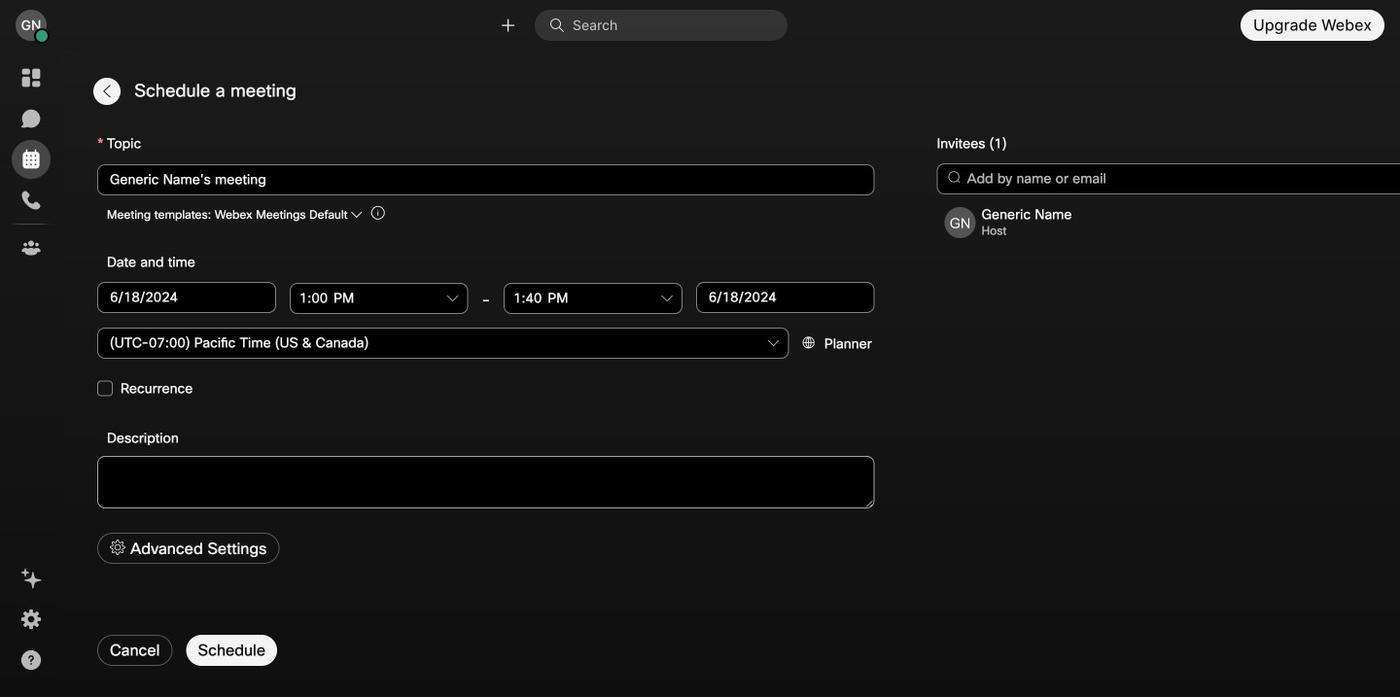 Task type: describe. For each thing, give the bounding box(es) containing it.
connect people image
[[499, 16, 517, 35]]

help image
[[19, 648, 43, 672]]

settings image
[[19, 608, 43, 631]]

0 horizontal spatial wrapper image
[[35, 29, 49, 43]]

teams, has no new notifications image
[[19, 236, 43, 260]]

messaging, has no new notifications image
[[19, 107, 43, 130]]



Task type: vqa. For each thing, say whether or not it's contained in the screenshot.
the Michigan, Notifications are muted for this space LIST ITEM
no



Task type: locate. For each thing, give the bounding box(es) containing it.
wrapper image right connect people icon
[[549, 18, 573, 33]]

meetings image
[[19, 148, 43, 171]]

1 horizontal spatial wrapper image
[[549, 18, 573, 33]]

wrapper image
[[549, 18, 573, 33], [35, 29, 49, 43]]

calls image
[[19, 189, 43, 212]]

wrapper image up dashboard "image"
[[35, 29, 49, 43]]

dashboard image
[[19, 66, 43, 89]]

what's new image
[[19, 567, 43, 590]]

navigation
[[0, 51, 62, 697]]

webex tab list
[[12, 58, 51, 267]]



